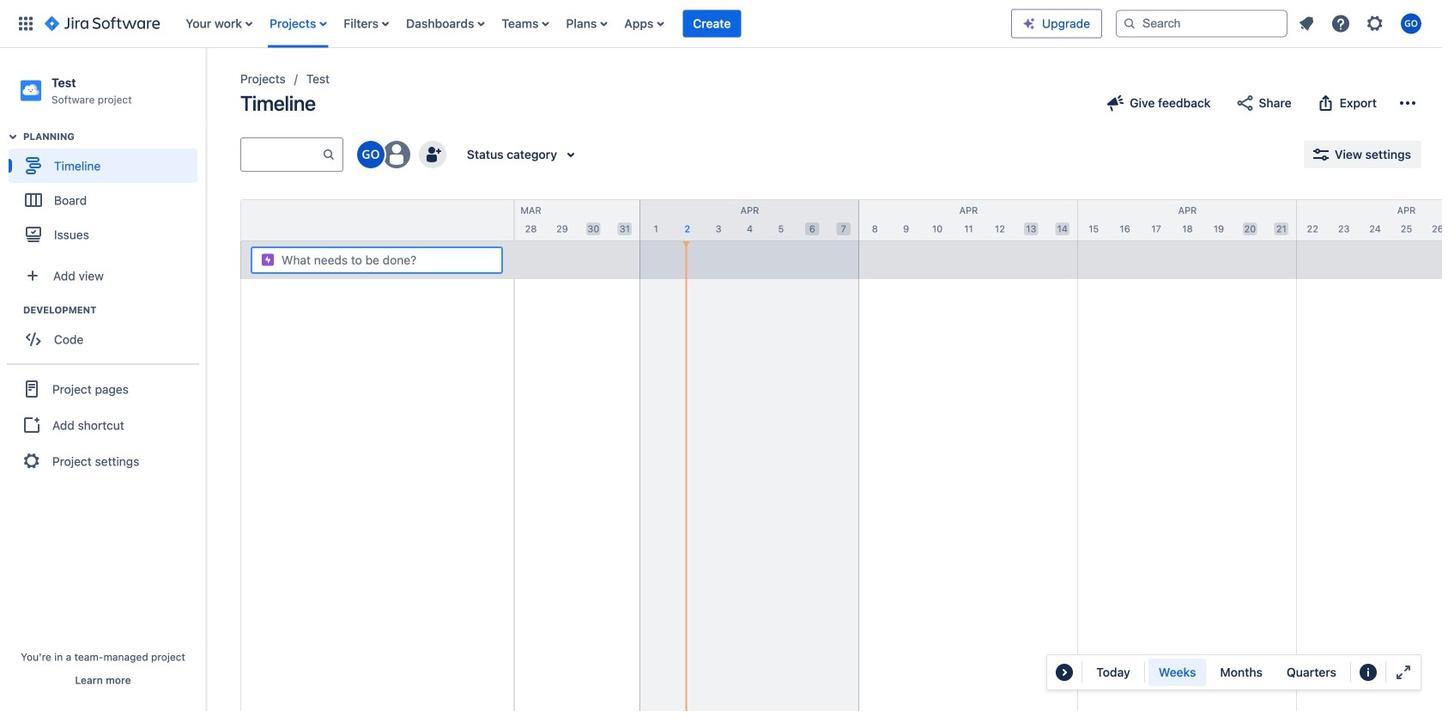 Task type: vqa. For each thing, say whether or not it's contained in the screenshot.
Sidebar navigation Icon
yes



Task type: locate. For each thing, give the bounding box(es) containing it.
primary element
[[10, 0, 1012, 48]]

1 heading from the top
[[23, 130, 205, 144]]

1 row group from the top
[[240, 199, 514, 241]]

jira software image
[[45, 13, 160, 34], [45, 13, 160, 34]]

Search timeline text field
[[241, 139, 322, 170]]

help image
[[1331, 13, 1352, 34]]

development image
[[3, 300, 23, 320]]

Search field
[[1116, 10, 1288, 37]]

list
[[177, 0, 1012, 48], [1292, 8, 1432, 39]]

1 vertical spatial heading
[[23, 303, 205, 317]]

list item
[[683, 0, 741, 48]]

banner
[[0, 0, 1443, 48]]

5 column header from the left
[[1079, 200, 1298, 240]]

group
[[9, 130, 205, 257], [9, 303, 205, 362], [7, 363, 199, 485], [1149, 659, 1347, 686]]

3 column header from the left
[[641, 200, 860, 240]]

search image
[[1123, 17, 1137, 30]]

1 column header from the left
[[203, 200, 422, 240]]

4 column header from the left
[[860, 200, 1079, 240]]

settings image
[[1365, 13, 1386, 34]]

heading for development icon
[[23, 303, 205, 317]]

0 horizontal spatial list
[[177, 0, 1012, 48]]

sidebar navigation image
[[187, 69, 225, 103]]

row
[[241, 200, 514, 241]]

row group
[[240, 199, 514, 241], [240, 241, 514, 279]]

appswitcher icon image
[[15, 13, 36, 34]]

add people image
[[423, 144, 443, 165]]

None search field
[[1116, 10, 1288, 37]]

column header
[[203, 200, 422, 240], [422, 200, 641, 240], [641, 200, 860, 240], [860, 200, 1079, 240], [1079, 200, 1298, 240], [1298, 200, 1443, 240]]

0 vertical spatial heading
[[23, 130, 205, 144]]

2 heading from the top
[[23, 303, 205, 317]]

heading
[[23, 130, 205, 144], [23, 303, 205, 317]]

sidebar element
[[0, 48, 206, 711]]

2 row group from the top
[[240, 241, 514, 279]]



Task type: describe. For each thing, give the bounding box(es) containing it.
planning image
[[3, 126, 23, 147]]

heading for planning icon
[[23, 130, 205, 144]]

row inside "row group"
[[241, 200, 514, 241]]

legend image
[[1359, 662, 1379, 683]]

1 horizontal spatial list
[[1292, 8, 1432, 39]]

notifications image
[[1297, 13, 1317, 34]]

your profile and settings image
[[1401, 13, 1422, 34]]

What needs to be done? - Press the "Enter" key to submit or the "Escape" key to cancel. text field
[[282, 252, 489, 269]]

export icon image
[[1316, 93, 1337, 113]]

2 column header from the left
[[422, 200, 641, 240]]

timeline grid
[[203, 199, 1443, 711]]

6 column header from the left
[[1298, 200, 1443, 240]]

enter full screen image
[[1394, 662, 1414, 683]]

epic image
[[261, 253, 275, 267]]



